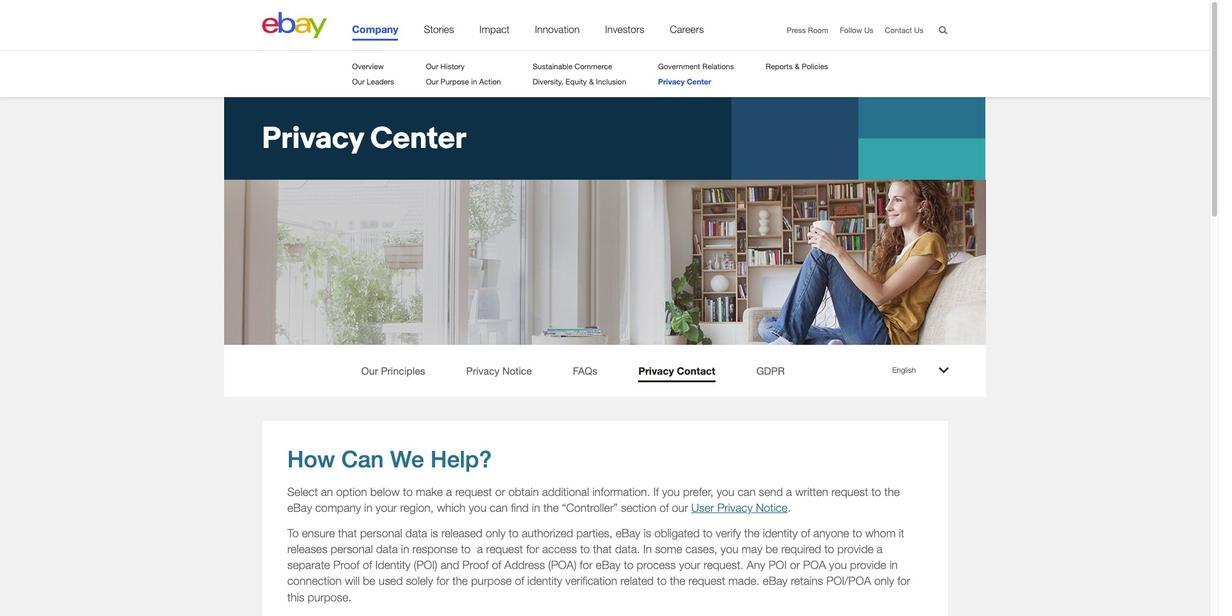Task type: vqa. For each thing, say whether or not it's contained in the screenshot.
innovation at the left top of page
yes



Task type: describe. For each thing, give the bounding box(es) containing it.
response
[[413, 542, 458, 556]]

relations
[[703, 62, 734, 71]]

process
[[637, 558, 676, 572]]

& inside sustainable commerce diversity, equity & inclusion
[[589, 77, 594, 86]]

0 vertical spatial provide
[[838, 542, 874, 556]]

related
[[621, 574, 654, 588]]

your inside to ensure that personal data is released only to authorized parties, ebay is obligated to verify the identity of anyone to whom it releases personal data in response to  a request for access to that data. in some cases, you may be required to provide a separate proof of identity (poi) and proof of address (poa) for ebay to process your request. any poi or poa you provide in connection will be used solely for the purpose of identity verification related to the request made. ebay retains poi/poa only for this purpose.
[[679, 558, 701, 572]]

0 horizontal spatial only
[[486, 526, 506, 540]]

overview
[[352, 62, 384, 71]]

your inside the select an option below to make a request or obtain additional information. if you prefer, you can send a written request to the ebay company in your region, which you can find in the "controller" section of our
[[376, 501, 397, 515]]

(poa)
[[548, 558, 577, 572]]

of inside the select an option below to make a request or obtain additional information. if you prefer, you can send a written request to the ebay company in your region, which you can find in the "controller" section of our
[[660, 501, 669, 515]]

to
[[287, 526, 299, 540]]

center inside banner
[[370, 121, 467, 155]]

2 is from the left
[[644, 526, 651, 540]]

overview our leaders
[[352, 62, 394, 86]]

of up purpose at the left of page
[[492, 558, 501, 572]]

history
[[441, 62, 465, 71]]

select an option below to make a request or obtain additional information. if you prefer, you can send a written request to the ebay company in your region, which you can find in the "controller" section of our
[[287, 485, 900, 515]]

1 horizontal spatial notice
[[756, 501, 788, 515]]

you right if
[[662, 485, 680, 499]]

follow
[[840, 25, 862, 35]]

our down our history link
[[426, 77, 439, 86]]

find
[[511, 501, 529, 515]]

stories link
[[424, 23, 454, 41]]

diversity, equity & inclusion link
[[533, 77, 626, 86]]

purpose
[[441, 77, 469, 86]]

you down verify in the right bottom of the page
[[721, 542, 739, 556]]

select
[[287, 485, 318, 499]]

whom
[[865, 526, 896, 540]]

prefer,
[[683, 485, 714, 499]]

to down anyone
[[825, 542, 834, 556]]

government
[[658, 62, 700, 71]]

english
[[893, 365, 916, 375]]

you up the 'poi/poa'
[[829, 558, 847, 572]]

purpose
[[471, 574, 512, 588]]

help?
[[431, 446, 492, 472]]

in down the whom on the right bottom
[[890, 558, 898, 572]]

our leaders link
[[352, 77, 394, 86]]

verify
[[716, 526, 741, 540]]

us for follow us
[[864, 25, 874, 35]]

retains
[[791, 574, 823, 588]]

1 horizontal spatial that
[[593, 542, 612, 556]]

our principles
[[361, 365, 425, 377]]

the down and
[[453, 574, 468, 588]]

the down process
[[670, 574, 685, 588]]

released
[[441, 526, 483, 540]]

you up user privacy notice "link"
[[717, 485, 735, 499]]

made.
[[729, 574, 760, 588]]

connection
[[287, 574, 342, 588]]

impact
[[480, 23, 510, 35]]

follow us link
[[840, 25, 874, 35]]

of left identity
[[363, 558, 372, 572]]

privacy for privacy center
[[262, 121, 364, 155]]

privacy center link
[[658, 77, 712, 86]]

center inside government relations privacy center
[[687, 77, 712, 86]]

commerce
[[575, 62, 612, 71]]

quick links list
[[776, 25, 924, 36]]

how can we help?
[[287, 446, 492, 472]]

in
[[643, 542, 652, 556]]

1 horizontal spatial identity
[[763, 526, 798, 540]]

privacy notice link
[[466, 365, 532, 382]]

contact inside the quick links list
[[885, 25, 912, 35]]

home image
[[262, 12, 327, 38]]

some
[[655, 542, 683, 556]]

a up .
[[786, 485, 792, 499]]

our inside overview our leaders
[[352, 77, 365, 86]]

purpose.
[[308, 590, 352, 604]]

address
[[504, 558, 545, 572]]

request.
[[704, 558, 744, 572]]

the down additional
[[543, 501, 559, 515]]

principles
[[381, 365, 425, 377]]

1 vertical spatial personal
[[331, 542, 373, 556]]

our purpose in action link
[[426, 77, 501, 86]]

user privacy notice .
[[691, 501, 791, 515]]

.
[[788, 501, 791, 515]]

1 vertical spatial can
[[490, 501, 508, 515]]

user
[[691, 501, 714, 515]]

obligated
[[655, 526, 700, 540]]

privacy contact link
[[639, 365, 716, 382]]

faqs
[[573, 365, 598, 377]]

access
[[542, 542, 577, 556]]

ebay inside the select an option below to make a request or obtain additional information. if you prefer, you can send a written request to the ebay company in your region, which you can find in the "controller" section of our
[[287, 501, 312, 515]]

privacy notice
[[466, 365, 532, 377]]

poa
[[803, 558, 826, 572]]

company link
[[352, 23, 398, 41]]

below
[[370, 485, 400, 499]]

policies
[[802, 62, 828, 71]]

us for contact us
[[914, 25, 924, 35]]

for down it
[[898, 574, 911, 588]]

our history our purpose in action
[[426, 62, 501, 86]]

room
[[808, 25, 829, 35]]

it
[[899, 526, 905, 540]]

obtain
[[508, 485, 539, 499]]

the up it
[[885, 485, 900, 499]]

ebay up data. at the bottom of the page
[[616, 526, 641, 540]]

to down process
[[657, 574, 667, 588]]

1 vertical spatial only
[[875, 574, 895, 588]]

solely
[[406, 574, 433, 588]]

privacy for privacy contact
[[639, 365, 674, 377]]

poi
[[769, 558, 787, 572]]

our principles link
[[361, 365, 425, 382]]

sustainable commerce link
[[533, 62, 612, 71]]

sustainable commerce diversity, equity & inclusion
[[533, 62, 626, 86]]

ebay up "verification"
[[596, 558, 621, 572]]

0 vertical spatial be
[[766, 542, 778, 556]]



Task type: locate. For each thing, give the bounding box(es) containing it.
1 horizontal spatial or
[[790, 558, 800, 572]]

overview link
[[352, 62, 384, 71]]

& left policies
[[795, 62, 800, 71]]

in inside our history our purpose in action
[[471, 77, 477, 86]]

will
[[345, 574, 360, 588]]

0 vertical spatial notice
[[502, 365, 532, 377]]

for up address
[[526, 542, 539, 556]]

0 vertical spatial that
[[338, 526, 357, 540]]

0 vertical spatial can
[[738, 485, 756, 499]]

if
[[654, 485, 659, 499]]

we
[[390, 446, 424, 472]]

reports
[[766, 62, 793, 71]]

investors
[[605, 23, 645, 35]]

0 horizontal spatial your
[[376, 501, 397, 515]]

be
[[766, 542, 778, 556], [363, 574, 375, 588]]

0 vertical spatial center
[[687, 77, 712, 86]]

be right will
[[363, 574, 375, 588]]

0 horizontal spatial proof
[[333, 558, 360, 572]]

1 horizontal spatial is
[[644, 526, 651, 540]]

ensure
[[302, 526, 335, 540]]

to down parties,
[[580, 542, 590, 556]]

privacy contact
[[639, 365, 716, 377]]

any
[[747, 558, 766, 572]]

1 vertical spatial identity
[[528, 574, 562, 588]]

0 vertical spatial &
[[795, 62, 800, 71]]

us right follow us link
[[914, 25, 924, 35]]

personal up identity
[[360, 526, 402, 540]]

privacy inside banner
[[262, 121, 364, 155]]

request right written
[[832, 485, 868, 499]]

and
[[441, 558, 459, 572]]

0 vertical spatial personal
[[360, 526, 402, 540]]

innovation link
[[535, 23, 580, 41]]

0 horizontal spatial identity
[[528, 574, 562, 588]]

0 vertical spatial your
[[376, 501, 397, 515]]

action
[[479, 77, 501, 86]]

to down data. at the bottom of the page
[[624, 558, 634, 572]]

to up cases,
[[703, 526, 713, 540]]

gdpr link
[[757, 365, 785, 382]]

contact us link
[[885, 25, 924, 35]]

1 horizontal spatial your
[[679, 558, 701, 572]]

is up response
[[431, 526, 438, 540]]

proof up will
[[333, 558, 360, 572]]

us right follow
[[864, 25, 874, 35]]

provide up the 'poi/poa'
[[850, 558, 887, 572]]

in up identity
[[401, 542, 409, 556]]

privacy for privacy notice
[[466, 365, 500, 377]]

1 horizontal spatial only
[[875, 574, 895, 588]]

our inside main content element
[[361, 365, 378, 377]]

separate
[[287, 558, 330, 572]]

press room
[[787, 25, 829, 35]]

to left the whom on the right bottom
[[853, 526, 862, 540]]

2 us from the left
[[914, 25, 924, 35]]

0 vertical spatial or
[[495, 485, 505, 499]]

inclusion
[[596, 77, 626, 86]]

request up which
[[455, 485, 492, 499]]

0 horizontal spatial contact
[[677, 365, 716, 377]]

send
[[759, 485, 783, 499]]

may
[[742, 542, 763, 556]]

the
[[885, 485, 900, 499], [543, 501, 559, 515], [744, 526, 760, 540], [453, 574, 468, 588], [670, 574, 685, 588]]

in left action
[[471, 77, 477, 86]]

sustainable
[[533, 62, 573, 71]]

can up user privacy notice .
[[738, 485, 756, 499]]

2 proof from the left
[[463, 558, 489, 572]]

1 vertical spatial &
[[589, 77, 594, 86]]

that
[[338, 526, 357, 540], [593, 542, 612, 556]]

press room link
[[787, 25, 829, 35]]

verification
[[566, 574, 618, 588]]

for up "verification"
[[580, 558, 593, 572]]

1 us from the left
[[864, 25, 874, 35]]

be up poi
[[766, 542, 778, 556]]

anyone
[[814, 526, 849, 540]]

our left history
[[426, 62, 439, 71]]

"controller"
[[562, 501, 618, 515]]

0 horizontal spatial can
[[490, 501, 508, 515]]

privacy inside government relations privacy center
[[658, 77, 685, 86]]

can
[[342, 446, 384, 472]]

leaders
[[367, 77, 394, 86]]

notice inside privacy notice link
[[502, 365, 532, 377]]

or inside the select an option below to make a request or obtain additional information. if you prefer, you can send a written request to the ebay company in your region, which you can find in the "controller" section of our
[[495, 485, 505, 499]]

0 horizontal spatial center
[[370, 121, 467, 155]]

government relations link
[[658, 62, 734, 71]]

equity
[[566, 77, 587, 86]]

0 vertical spatial data
[[406, 526, 427, 540]]

that down parties,
[[593, 542, 612, 556]]

1 vertical spatial data
[[376, 542, 398, 556]]

1 vertical spatial be
[[363, 574, 375, 588]]

press
[[787, 25, 806, 35]]

0 horizontal spatial be
[[363, 574, 375, 588]]

reports & policies link
[[766, 62, 828, 71]]

0 horizontal spatial data
[[376, 542, 398, 556]]

region,
[[400, 501, 434, 515]]

that down company
[[338, 526, 357, 540]]

is
[[431, 526, 438, 540], [644, 526, 651, 540]]

1 vertical spatial center
[[370, 121, 467, 155]]

reports & policies
[[766, 62, 828, 71]]

a down released at the left bottom
[[477, 542, 483, 556]]

investors link
[[605, 23, 645, 41]]

notice
[[502, 365, 532, 377], [756, 501, 788, 515]]

request up address
[[486, 542, 523, 556]]

1 vertical spatial that
[[593, 542, 612, 556]]

identity up required
[[763, 526, 798, 540]]

in down option
[[364, 501, 373, 515]]

for down and
[[436, 574, 449, 588]]

a down the whom on the right bottom
[[877, 542, 883, 556]]

1 proof from the left
[[333, 558, 360, 572]]

1 horizontal spatial be
[[766, 542, 778, 556]]

personal up will
[[331, 542, 373, 556]]

to up region,
[[403, 485, 413, 499]]

0 horizontal spatial that
[[338, 526, 357, 540]]

or
[[495, 485, 505, 499], [790, 558, 800, 572]]

of down address
[[515, 574, 524, 588]]

your down cases,
[[679, 558, 701, 572]]

contact
[[885, 25, 912, 35], [677, 365, 716, 377]]

cases,
[[686, 542, 718, 556]]

0 vertical spatial contact
[[885, 25, 912, 35]]

request down request.
[[689, 574, 726, 588]]

main content element
[[0, 97, 1210, 616]]

1 is from the left
[[431, 526, 438, 540]]

a
[[446, 485, 452, 499], [786, 485, 792, 499], [477, 542, 483, 556], [877, 542, 883, 556]]

is up in
[[644, 526, 651, 540]]

only
[[486, 526, 506, 540], [875, 574, 895, 588]]

you right which
[[469, 501, 487, 515]]

stories
[[424, 23, 454, 35]]

required
[[781, 542, 821, 556]]

parties,
[[576, 526, 613, 540]]

you
[[662, 485, 680, 499], [717, 485, 735, 499], [469, 501, 487, 515], [721, 542, 739, 556], [829, 558, 847, 572]]

to
[[403, 485, 413, 499], [872, 485, 881, 499], [509, 526, 519, 540], [703, 526, 713, 540], [853, 526, 862, 540], [580, 542, 590, 556], [825, 542, 834, 556], [624, 558, 634, 572], [657, 574, 667, 588]]

1 vertical spatial or
[[790, 558, 800, 572]]

1 vertical spatial your
[[679, 558, 701, 572]]

or left obtain
[[495, 485, 505, 499]]

ebay down select
[[287, 501, 312, 515]]

0 vertical spatial identity
[[763, 526, 798, 540]]

identity
[[763, 526, 798, 540], [528, 574, 562, 588]]

& right equity at the left top of page
[[589, 77, 594, 86]]

1 horizontal spatial contact
[[885, 25, 912, 35]]

our left principles
[[361, 365, 378, 377]]

0 horizontal spatial &
[[589, 77, 594, 86]]

our down overview
[[352, 77, 365, 86]]

government relations privacy center
[[658, 62, 734, 86]]

make
[[416, 485, 443, 499]]

us
[[864, 25, 874, 35], [914, 25, 924, 35]]

provide down anyone
[[838, 542, 874, 556]]

0 horizontal spatial notice
[[502, 365, 532, 377]]

1 horizontal spatial center
[[687, 77, 712, 86]]

only right released at the left bottom
[[486, 526, 506, 540]]

0 horizontal spatial or
[[495, 485, 505, 499]]

1 horizontal spatial can
[[738, 485, 756, 499]]

1 horizontal spatial proof
[[463, 558, 489, 572]]

an
[[321, 485, 333, 499]]

the up may
[[744, 526, 760, 540]]

contact inside main content element
[[677, 365, 716, 377]]

data up identity
[[376, 542, 398, 556]]

to up the whom on the right bottom
[[872, 485, 881, 499]]

of up required
[[801, 526, 810, 540]]

your down below in the left bottom of the page
[[376, 501, 397, 515]]

1 horizontal spatial &
[[795, 62, 800, 71]]

careers
[[670, 23, 704, 35]]

1 vertical spatial notice
[[756, 501, 788, 515]]

1 vertical spatial provide
[[850, 558, 887, 572]]

or down required
[[790, 558, 800, 572]]

information.
[[593, 485, 650, 499]]

gdpr
[[757, 365, 785, 377]]

identity down (poa)
[[528, 574, 562, 588]]

can left find
[[490, 501, 508, 515]]

0 horizontal spatial us
[[864, 25, 874, 35]]

data.
[[615, 542, 640, 556]]

ebay down poi
[[763, 574, 788, 588]]

can
[[738, 485, 756, 499], [490, 501, 508, 515]]

follow us
[[840, 25, 874, 35]]

0 vertical spatial only
[[486, 526, 506, 540]]

our
[[672, 501, 688, 515]]

user privacy notice link
[[691, 501, 788, 515]]

our history link
[[426, 62, 465, 71]]

careers link
[[670, 23, 704, 41]]

only right the 'poi/poa'
[[875, 574, 895, 588]]

request
[[455, 485, 492, 499], [832, 485, 868, 499], [486, 542, 523, 556], [689, 574, 726, 588]]

1 vertical spatial contact
[[677, 365, 716, 377]]

identity
[[375, 558, 411, 572]]

privacy center banner
[[0, 97, 1210, 345]]

faqs link
[[573, 365, 598, 382]]

authorized
[[522, 526, 573, 540]]

1 horizontal spatial us
[[914, 25, 924, 35]]

to down find
[[509, 526, 519, 540]]

proof up purpose at the left of page
[[463, 558, 489, 572]]

innovation
[[535, 23, 580, 35]]

a up which
[[446, 485, 452, 499]]

of left our
[[660, 501, 669, 515]]

to ensure that personal data is released only to authorized parties, ebay is obligated to verify the identity of anyone to whom it releases personal data in response to  a request for access to that data. in some cases, you may be required to provide a separate proof of identity (poi) and proof of address (poa) for ebay to process your request. any poi or poa you provide in connection will be used solely for the purpose of identity verification related to the request made. ebay retains poi/poa only for this purpose.
[[287, 526, 911, 604]]

contact us
[[885, 25, 924, 35]]

data
[[406, 526, 427, 540], [376, 542, 398, 556]]

or inside to ensure that personal data is released only to authorized parties, ebay is obligated to verify the identity of anyone to whom it releases personal data in response to  a request for access to that data. in some cases, you may be required to provide a separate proof of identity (poi) and proof of address (poa) for ebay to process your request. any poi or poa you provide in connection will be used solely for the purpose of identity verification related to the request made. ebay retains poi/poa only for this purpose.
[[790, 558, 800, 572]]

data up response
[[406, 526, 427, 540]]

0 horizontal spatial is
[[431, 526, 438, 540]]

in right find
[[532, 501, 540, 515]]

1 horizontal spatial data
[[406, 526, 427, 540]]



